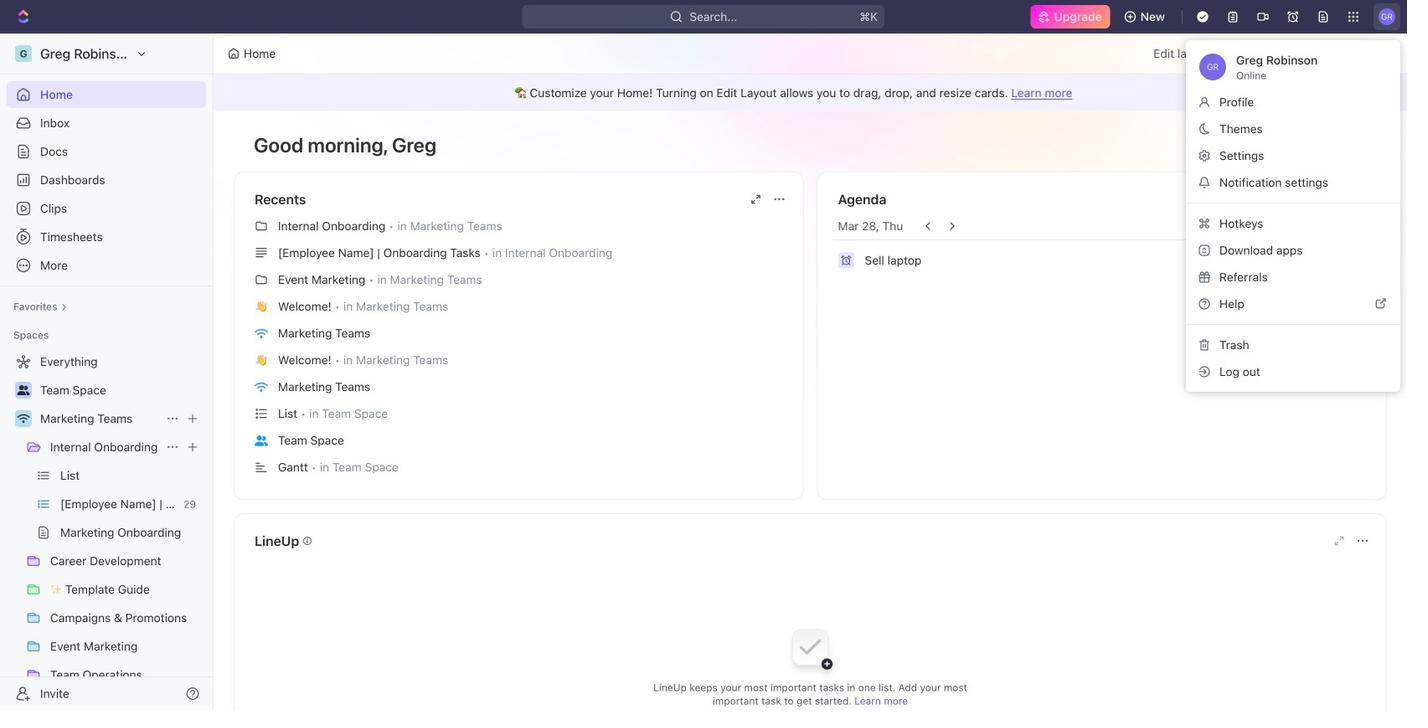 Task type: vqa. For each thing, say whether or not it's contained in the screenshot.
wifi image to the bottom
yes



Task type: locate. For each thing, give the bounding box(es) containing it.
0 horizontal spatial wifi image
[[17, 414, 30, 424]]

0 vertical spatial wifi image
[[255, 382, 268, 393]]

wifi image inside tree
[[17, 414, 30, 424]]

tree
[[7, 349, 206, 711]]

wifi image
[[255, 328, 268, 339]]

1 vertical spatial wifi image
[[17, 414, 30, 424]]

user group image
[[255, 436, 268, 446]]

1 horizontal spatial wifi image
[[255, 382, 268, 393]]

wifi image
[[255, 382, 268, 393], [17, 414, 30, 424]]



Task type: describe. For each thing, give the bounding box(es) containing it.
sidebar navigation
[[0, 34, 214, 711]]

tree inside the sidebar navigation
[[7, 349, 206, 711]]



